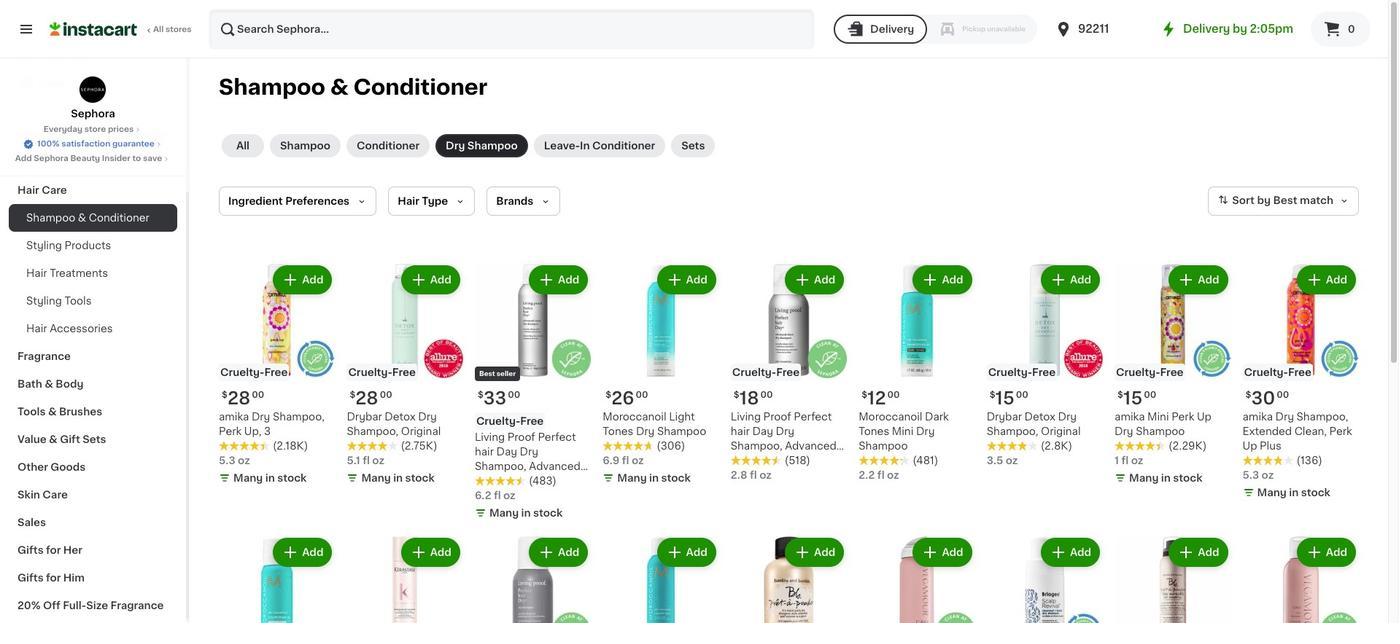 Task type: describe. For each thing, give the bounding box(es) containing it.
goods
[[51, 463, 86, 473]]

holiday
[[18, 130, 58, 140]]

advanced for (483)
[[529, 462, 581, 472]]

delivery button
[[834, 15, 927, 44]]

Search field
[[210, 10, 814, 48]]

in for (2.18k)
[[265, 474, 275, 484]]

moroccanoil for 26
[[603, 413, 667, 423]]

dry inside amika dry shampoo, perk up, 3
[[252, 413, 270, 423]]

dry up (483)
[[520, 448, 538, 458]]

shampoo, up 3.5 oz
[[987, 427, 1038, 437]]

$ for (136)
[[1246, 391, 1251, 400]]

delivery for delivery by 2:05pm
[[1183, 23, 1230, 34]]

all for all
[[236, 141, 250, 151]]

shampoo, inside amika dry shampoo, perk up, 3
[[273, 413, 324, 423]]

ingredient preferences button
[[219, 187, 377, 216]]

drybar for 15
[[987, 413, 1022, 423]]

20%
[[18, 601, 40, 611]]

moroccanoil for 12
[[859, 413, 922, 423]]

hair for hair treatments
[[26, 268, 47, 279]]

skin
[[18, 490, 40, 500]]

dark
[[925, 413, 949, 423]]

dry up (2.75k)
[[418, 413, 437, 423]]

5.3 oz for 30
[[1243, 471, 1274, 481]]

5.1 fl oz
[[347, 456, 385, 466]]

her
[[63, 546, 82, 556]]

many for (2.75k)
[[361, 474, 391, 484]]

conditioner link
[[347, 134, 430, 158]]

original for 15
[[1041, 427, 1081, 437]]

5.3 for 30
[[1243, 471, 1259, 481]]

mini inside amika mini perk up dry shampoo
[[1148, 413, 1169, 423]]

in for (2.29k)
[[1161, 474, 1171, 484]]

free for (2.75k)
[[392, 368, 416, 378]]

100% satisfaction guarantee
[[37, 140, 155, 148]]

stock for (2.75k)
[[405, 474, 435, 484]]

ingredient preferences
[[228, 196, 350, 206]]

perk inside amika mini perk up dry shampoo
[[1172, 413, 1195, 423]]

tools & brushes link
[[9, 398, 177, 426]]

save
[[143, 155, 162, 163]]

day for (518)
[[752, 427, 773, 437]]

light
[[669, 413, 695, 423]]

sales
[[18, 518, 46, 528]]

3.5 oz
[[987, 456, 1018, 466]]

stock for (306)
[[661, 474, 691, 484]]

match
[[1300, 196, 1334, 206]]

cruelty-free for (518)
[[732, 368, 800, 378]]

fragrance inside 20% off full-size fragrance link
[[111, 601, 164, 611]]

$ 15 00 for drybar
[[990, 391, 1029, 407]]

leave-in conditioner link
[[534, 134, 665, 158]]

00 for (2.75k)
[[380, 391, 392, 400]]

guarantee
[[112, 140, 155, 148]]

to
[[132, 155, 141, 163]]

$ inside the $ 33 00
[[478, 391, 484, 400]]

1 vertical spatial shampoo & conditioner
[[26, 213, 149, 223]]

hair for 6.2
[[475, 448, 494, 458]]

33
[[484, 391, 507, 407]]

all stores link
[[50, 9, 193, 50]]

it
[[64, 49, 71, 59]]

lists
[[41, 78, 66, 88]]

conditioner inside 'link'
[[592, 141, 655, 151]]

hair care
[[18, 185, 67, 196]]

extended
[[1243, 427, 1292, 437]]

stores
[[166, 26, 192, 34]]

(2.18k)
[[273, 442, 308, 452]]

cruelty-free for (2.75k)
[[348, 368, 416, 378]]

stock for (483)
[[533, 509, 563, 519]]

1 horizontal spatial shampoo & conditioner
[[219, 77, 487, 98]]

00 for (481)
[[888, 391, 900, 400]]

many in stock for (306)
[[617, 474, 691, 484]]

2.2 fl oz
[[859, 471, 899, 481]]

shampoo down hair care
[[26, 213, 75, 223]]

shampoo link
[[270, 134, 341, 158]]

styling tools link
[[9, 287, 177, 315]]

living proof perfect hair day dry shampoo, advanced clean for (518)
[[731, 413, 837, 466]]

5.3 oz for 28
[[219, 456, 250, 466]]

$ for (306)
[[606, 391, 612, 400]]

6.2 fl oz
[[475, 491, 516, 502]]

3
[[264, 427, 271, 437]]

2.8
[[731, 471, 747, 481]]

many for (483)
[[489, 509, 519, 519]]

$ for (2.8k)
[[990, 391, 995, 400]]

detox for 28
[[385, 413, 416, 423]]

best match
[[1273, 196, 1334, 206]]

3.5
[[987, 456, 1003, 466]]

2:05pm
[[1250, 23, 1293, 34]]

0
[[1348, 24, 1355, 34]]

shampoo inside moroccanoil light tones  dry shampoo
[[657, 427, 706, 437]]

fragrance link
[[9, 343, 177, 371]]

sets link
[[671, 134, 715, 158]]

free for (518)
[[776, 368, 800, 378]]

00 for (2.8k)
[[1016, 391, 1029, 400]]

stock for (2.18k)
[[277, 474, 307, 484]]

value & gift sets
[[18, 435, 106, 445]]

100% satisfaction guarantee button
[[23, 136, 163, 150]]

delivery by 2:05pm
[[1183, 23, 1293, 34]]

up inside amika mini perk up dry shampoo
[[1197, 413, 1212, 423]]

amika for 30
[[1243, 413, 1273, 423]]

26
[[612, 391, 634, 407]]

accessories
[[50, 324, 113, 334]]

by for sort
[[1257, 196, 1271, 206]]

proof for (483)
[[508, 433, 535, 443]]

(2.75k)
[[401, 442, 438, 452]]

product group containing 33
[[475, 263, 591, 524]]

instacart logo image
[[50, 20, 137, 38]]

cruelty-free for (2.18k)
[[220, 368, 288, 378]]

care for skin care
[[43, 490, 68, 500]]

2.8 fl oz
[[731, 471, 772, 481]]

$ 30 00
[[1246, 391, 1289, 407]]

shampoo, up 2.8 fl oz
[[731, 442, 782, 452]]

(2.8k)
[[1041, 442, 1073, 452]]

styling products link
[[9, 232, 177, 260]]

clean,
[[1295, 427, 1327, 437]]

oz down plus
[[1262, 471, 1274, 481]]

(518)
[[785, 456, 810, 466]]

in for (483)
[[521, 509, 531, 519]]

dry up (2.8k)
[[1058, 413, 1077, 423]]

$ 12 00
[[862, 391, 900, 407]]

Best match Sort by field
[[1208, 187, 1359, 216]]

him
[[63, 573, 85, 584]]

$ for (2.29k)
[[1118, 391, 1123, 400]]

proof for (518)
[[764, 413, 791, 423]]

0 vertical spatial sephora
[[71, 109, 115, 119]]

delivery by 2:05pm link
[[1160, 20, 1293, 38]]

care for hair care
[[42, 185, 67, 196]]

hair treatments link
[[9, 260, 177, 287]]

products
[[65, 241, 111, 251]]

styling products
[[26, 241, 111, 251]]

18
[[739, 391, 759, 407]]

brands button
[[487, 187, 561, 216]]

product group containing 26
[[603, 263, 719, 489]]

other
[[18, 463, 48, 473]]

drybar detox dry shampoo, original for 15
[[987, 413, 1081, 437]]

$ 15 00 for amika
[[1118, 391, 1157, 407]]

moroccanoil light tones  dry shampoo
[[603, 413, 706, 437]]

shampoo, up 6.2 fl oz
[[475, 462, 527, 472]]

shampoo inside amika mini perk up dry shampoo
[[1136, 427, 1185, 437]]

sephora link
[[71, 76, 115, 121]]

92211 button
[[1055, 9, 1142, 50]]

(136)
[[1297, 456, 1322, 466]]

fl for 18
[[750, 471, 757, 481]]

advanced for (518)
[[785, 442, 837, 452]]

buy it again
[[41, 49, 103, 59]]

1 fl oz
[[1115, 456, 1143, 466]]

shampoo inside moroccanoil dark tones mini dry shampoo
[[859, 442, 908, 452]]

plus
[[1260, 442, 1282, 452]]

oz for 1 fl oz
[[1131, 456, 1143, 466]]

mini inside moroccanoil dark tones mini dry shampoo
[[892, 427, 914, 437]]

styling for styling products
[[26, 241, 62, 251]]

oz for 2.8 fl oz
[[760, 471, 772, 481]]

for for her
[[46, 546, 61, 556]]

buy it again link
[[9, 39, 177, 69]]

& for shampoo & conditioner link
[[78, 213, 86, 223]]

free for (2.29k)
[[1160, 368, 1184, 378]]

seller
[[497, 371, 516, 377]]

many in stock for (2.29k)
[[1129, 474, 1203, 484]]

gifts for her link
[[9, 537, 177, 565]]

gift
[[60, 435, 80, 445]]

sort
[[1232, 196, 1255, 206]]

dry shampoo link
[[436, 134, 528, 158]]

$ 28 00 for drybar
[[350, 391, 392, 407]]

5.3 for 28
[[219, 456, 235, 466]]

many for (306)
[[617, 474, 647, 484]]

fl right 6.2
[[494, 491, 501, 502]]

2.2
[[859, 471, 875, 481]]

clean for 2.8
[[731, 456, 760, 466]]

hair for hair care
[[18, 185, 39, 196]]

amika mini perk up dry shampoo
[[1115, 413, 1212, 437]]

20% off full-size fragrance link
[[9, 592, 177, 620]]

1 vertical spatial tools
[[18, 407, 46, 417]]

cruelty- for (2.18k)
[[220, 368, 264, 378]]

amika dry shampoo, extended clean, perk up plus
[[1243, 413, 1352, 452]]

(483)
[[529, 477, 557, 487]]

fl for 28
[[363, 456, 370, 466]]

shampoo, inside amika dry shampoo, extended clean, perk up plus
[[1297, 413, 1348, 423]]

free for (2.8k)
[[1032, 368, 1056, 378]]

cruelty- for (2.8k)
[[988, 368, 1032, 378]]

makeup link
[[9, 149, 177, 177]]

up inside amika dry shampoo, extended clean, perk up plus
[[1243, 442, 1257, 452]]

conditioner up hair type
[[357, 141, 420, 151]]

all link
[[222, 134, 264, 158]]

sephora logo image
[[79, 76, 107, 104]]

treatments
[[50, 268, 108, 279]]



Task type: vqa. For each thing, say whether or not it's contained in the screenshot.


Task type: locate. For each thing, give the bounding box(es) containing it.
1 vertical spatial mini
[[892, 427, 914, 437]]

00 up amika dry shampoo, perk up, 3
[[252, 391, 264, 400]]

0 vertical spatial care
[[42, 185, 67, 196]]

many in stock down (2.29k)
[[1129, 474, 1203, 484]]

0 horizontal spatial moroccanoil
[[603, 413, 667, 423]]

many down 6.2 fl oz
[[489, 509, 519, 519]]

0 horizontal spatial day
[[496, 448, 517, 458]]

many down plus
[[1257, 488, 1287, 499]]

0 vertical spatial 5.3
[[219, 456, 235, 466]]

hair type
[[398, 196, 448, 206]]

0 horizontal spatial perk
[[219, 427, 242, 437]]

cruelty- for (136)
[[1244, 368, 1288, 378]]

in down (136)
[[1289, 488, 1299, 499]]

many in stock for (483)
[[489, 509, 563, 519]]

amika dry shampoo, perk up, 3
[[219, 413, 324, 437]]

shampoo & conditioner
[[219, 77, 487, 98], [26, 213, 149, 223]]

2 00 from the left
[[380, 391, 392, 400]]

2 moroccanoil from the left
[[859, 413, 922, 423]]

dry shampoo
[[446, 141, 518, 151]]

gifts for him
[[18, 573, 85, 584]]

0 vertical spatial living
[[731, 413, 761, 423]]

hair inside hair care link
[[18, 185, 39, 196]]

gifts
[[18, 546, 44, 556], [18, 573, 44, 584]]

other goods
[[18, 463, 86, 473]]

dry inside amika dry shampoo, extended clean, perk up plus
[[1276, 413, 1294, 423]]

fragrance inside fragrance link
[[18, 352, 71, 362]]

0 vertical spatial styling
[[26, 241, 62, 251]]

1 horizontal spatial mini
[[1148, 413, 1169, 423]]

0 horizontal spatial hair
[[475, 448, 494, 458]]

0 horizontal spatial amika
[[219, 413, 249, 423]]

$ 26 00
[[606, 391, 648, 407]]

product group
[[219, 263, 335, 489], [347, 263, 463, 489], [475, 263, 591, 524], [603, 263, 719, 489], [731, 263, 847, 483], [859, 263, 975, 483], [987, 263, 1103, 469], [1115, 263, 1231, 489], [1243, 263, 1359, 504], [219, 536, 335, 624], [347, 536, 463, 624], [475, 536, 591, 624], [603, 536, 719, 624], [731, 536, 847, 624], [859, 536, 975, 624], [987, 536, 1103, 624], [1115, 536, 1231, 624], [1243, 536, 1359, 624]]

0 horizontal spatial tools
[[18, 407, 46, 417]]

skin care
[[18, 490, 68, 500]]

perfect for (518)
[[794, 413, 832, 423]]

shampoo, up (2.18k)
[[273, 413, 324, 423]]

hair for 2.8
[[731, 427, 750, 437]]

100%
[[37, 140, 59, 148]]

0 horizontal spatial advanced
[[529, 462, 581, 472]]

shampoo up the ingredient preferences dropdown button
[[280, 141, 330, 151]]

00 up 3.5 oz
[[1016, 391, 1029, 400]]

28 up 5.1 fl oz
[[356, 391, 378, 407]]

1 detox from the left
[[385, 413, 416, 423]]

living for 6.2
[[475, 433, 505, 443]]

dry up the type
[[446, 141, 465, 151]]

day for (483)
[[496, 448, 517, 458]]

00 up 5.1 fl oz
[[380, 391, 392, 400]]

many for (2.18k)
[[233, 474, 263, 484]]

styling down hair treatments
[[26, 296, 62, 306]]

oz for 6.2 fl oz
[[503, 491, 516, 502]]

in for (2.75k)
[[393, 474, 403, 484]]

perk up (2.29k)
[[1172, 413, 1195, 423]]

6 00 from the left
[[508, 391, 520, 400]]

1 vertical spatial beauty
[[70, 155, 100, 163]]

(306)
[[657, 442, 685, 452]]

1 vertical spatial care
[[43, 490, 68, 500]]

oz for 2.2 fl oz
[[887, 471, 899, 481]]

0 horizontal spatial mini
[[892, 427, 914, 437]]

1 for from the top
[[46, 546, 61, 556]]

00 inside $ 12 00
[[888, 391, 900, 400]]

$ for (2.18k)
[[222, 391, 228, 400]]

5.3 inside product group
[[1243, 471, 1259, 481]]

6.9
[[603, 456, 620, 466]]

dry inside moroccanoil dark tones mini dry shampoo
[[916, 427, 935, 437]]

by for delivery
[[1233, 23, 1247, 34]]

fl for 12
[[878, 471, 885, 481]]

living for 2.8
[[731, 413, 761, 423]]

original up (2.75k)
[[401, 427, 441, 437]]

1 horizontal spatial drybar detox dry shampoo, original
[[987, 413, 1081, 437]]

0 horizontal spatial drybar
[[347, 413, 382, 423]]

28 up up,
[[228, 391, 250, 407]]

gifts up 20%
[[18, 573, 44, 584]]

0 vertical spatial best
[[1273, 196, 1298, 206]]

00 right 18
[[761, 391, 773, 400]]

cruelty- for (2.75k)
[[348, 368, 392, 378]]

0 horizontal spatial 15
[[995, 391, 1015, 407]]

3 $ from the left
[[606, 391, 612, 400]]

0 horizontal spatial $ 15 00
[[990, 391, 1029, 407]]

hair type button
[[388, 187, 475, 216]]

stock down (306)
[[661, 474, 691, 484]]

1 horizontal spatial beauty
[[128, 130, 166, 140]]

many down 5.1 fl oz
[[361, 474, 391, 484]]

0 horizontal spatial by
[[1233, 23, 1247, 34]]

oz right 3.5
[[1006, 456, 1018, 466]]

1 vertical spatial fragrance
[[111, 601, 164, 611]]

amika up 1 fl oz
[[1115, 413, 1145, 423]]

1 moroccanoil from the left
[[603, 413, 667, 423]]

hair accessories
[[26, 324, 113, 334]]

shampoo up all link at the left top
[[219, 77, 325, 98]]

drybar detox dry shampoo, original up (2.8k)
[[987, 413, 1081, 437]]

add button
[[274, 267, 331, 293], [402, 267, 459, 293], [530, 267, 587, 293], [658, 267, 715, 293], [786, 267, 843, 293], [914, 267, 971, 293], [1042, 267, 1099, 293], [1170, 267, 1227, 293], [1298, 267, 1355, 293], [274, 540, 331, 566], [402, 540, 459, 566], [530, 540, 587, 566], [658, 540, 715, 566], [786, 540, 843, 566], [914, 540, 971, 566], [1042, 540, 1099, 566], [1170, 540, 1227, 566], [1298, 540, 1355, 566]]

1 vertical spatial sephora
[[34, 155, 68, 163]]

0 horizontal spatial best
[[479, 371, 495, 377]]

product group containing 12
[[859, 263, 975, 483]]

5.3 oz down up,
[[219, 456, 250, 466]]

amika inside amika dry shampoo, extended clean, perk up plus
[[1243, 413, 1273, 423]]

buy
[[41, 49, 62, 59]]

0 vertical spatial shampoo & conditioner
[[219, 77, 487, 98]]

0 horizontal spatial proof
[[508, 433, 535, 443]]

1 horizontal spatial clean
[[731, 456, 760, 466]]

clean up 2.8 fl oz
[[731, 456, 760, 466]]

for
[[46, 546, 61, 556], [46, 573, 61, 584]]

00 for (518)
[[761, 391, 773, 400]]

1 horizontal spatial fragrance
[[111, 601, 164, 611]]

fl right 6.9
[[622, 456, 629, 466]]

oz right 1
[[1131, 456, 1143, 466]]

1 horizontal spatial best
[[1273, 196, 1298, 206]]

detox up (2.75k)
[[385, 413, 416, 423]]

hair up styling tools
[[26, 268, 47, 279]]

6.2
[[475, 491, 491, 502]]

& up products
[[78, 213, 86, 223]]

styling for styling tools
[[26, 296, 62, 306]]

0 horizontal spatial 28
[[228, 391, 250, 407]]

best left seller
[[479, 371, 495, 377]]

2 horizontal spatial perk
[[1330, 427, 1352, 437]]

stock for (2.29k)
[[1173, 474, 1203, 484]]

advanced up (483)
[[529, 462, 581, 472]]

6.9 fl oz
[[603, 456, 644, 466]]

conditioner down hair care link
[[89, 213, 149, 223]]

1 vertical spatial day
[[496, 448, 517, 458]]

perk left up,
[[219, 427, 242, 437]]

dry inside 'link'
[[446, 141, 465, 151]]

$ inside $ 30 00
[[1246, 391, 1251, 400]]

amika up up,
[[219, 413, 249, 423]]

stock down (2.29k)
[[1173, 474, 1203, 484]]

original up (2.8k)
[[1041, 427, 1081, 437]]

for for him
[[46, 573, 61, 584]]

2 drybar detox dry shampoo, original from the left
[[987, 413, 1081, 437]]

1 original from the left
[[401, 427, 441, 437]]

1 horizontal spatial sephora
[[71, 109, 115, 119]]

0 horizontal spatial detox
[[385, 413, 416, 423]]

clean for 6.2
[[475, 477, 504, 487]]

beauty
[[128, 130, 166, 140], [70, 155, 100, 163]]

9 $ from the left
[[1246, 391, 1251, 400]]

0 horizontal spatial original
[[401, 427, 441, 437]]

gifts for gifts for her
[[18, 546, 44, 556]]

best
[[1273, 196, 1298, 206], [479, 371, 495, 377]]

00 for (2.29k)
[[1144, 391, 1157, 400]]

5 $ from the left
[[1118, 391, 1123, 400]]

living proof perfect hair day dry shampoo, advanced clean up 2.8 fl oz
[[731, 413, 837, 466]]

sales link
[[9, 509, 177, 537]]

bath & body
[[18, 379, 83, 390]]

day up 6.2 fl oz
[[496, 448, 517, 458]]

dry inside moroccanoil light tones  dry shampoo
[[636, 427, 655, 437]]

drybar detox dry shampoo, original
[[347, 413, 441, 437], [987, 413, 1081, 437]]

1 horizontal spatial original
[[1041, 427, 1081, 437]]

drybar detox dry shampoo, original for 28
[[347, 413, 441, 437]]

1 28 from the left
[[228, 391, 250, 407]]

conditioner right in
[[592, 141, 655, 151]]

up up (2.29k)
[[1197, 413, 1212, 423]]

cruelty-free for (2.8k)
[[988, 368, 1056, 378]]

tones inside moroccanoil light tones  dry shampoo
[[603, 427, 633, 437]]

in
[[265, 474, 275, 484], [393, 474, 403, 484], [649, 474, 659, 484], [1161, 474, 1171, 484], [1289, 488, 1299, 499], [521, 509, 531, 519]]

all for all stores
[[153, 26, 164, 34]]

hair
[[18, 185, 39, 196], [398, 196, 419, 206], [26, 268, 47, 279], [26, 324, 47, 334]]

1 horizontal spatial tones
[[859, 427, 889, 437]]

1 horizontal spatial living
[[731, 413, 761, 423]]

tools inside "link"
[[65, 296, 92, 306]]

hair care link
[[9, 177, 177, 204]]

2 original from the left
[[1041, 427, 1081, 437]]

1 tones from the left
[[603, 427, 633, 437]]

tones down 12
[[859, 427, 889, 437]]

service type group
[[834, 15, 1037, 44]]

2 styling from the top
[[26, 296, 62, 306]]

3 00 from the left
[[636, 391, 648, 400]]

shampoo, up 5.1 fl oz
[[347, 427, 399, 437]]

tones up 6.9 fl oz
[[603, 427, 633, 437]]

stock for (136)
[[1301, 488, 1331, 499]]

0 horizontal spatial sets
[[83, 435, 106, 445]]

original
[[401, 427, 441, 437], [1041, 427, 1081, 437]]

up left plus
[[1243, 442, 1257, 452]]

8 $ from the left
[[990, 391, 995, 400]]

living
[[731, 413, 761, 423], [475, 433, 505, 443]]

perfect up (518) at the bottom of page
[[794, 413, 832, 423]]

28 for amika
[[228, 391, 250, 407]]

★★★★★
[[219, 442, 270, 452], [219, 442, 270, 452], [347, 442, 398, 452], [347, 442, 398, 452], [603, 442, 654, 452], [603, 442, 654, 452], [1115, 442, 1166, 452], [1115, 442, 1166, 452], [987, 442, 1038, 452], [987, 442, 1038, 452], [859, 456, 910, 466], [859, 456, 910, 466], [731, 456, 782, 466], [731, 456, 782, 466], [1243, 456, 1294, 466], [1243, 456, 1294, 466], [475, 477, 526, 487], [475, 477, 526, 487]]

best inside product group
[[479, 371, 495, 377]]

1 horizontal spatial all
[[236, 141, 250, 151]]

for left her
[[46, 546, 61, 556]]

best inside 'field'
[[1273, 196, 1298, 206]]

00 for (136)
[[1277, 391, 1289, 400]]

0 horizontal spatial shampoo & conditioner
[[26, 213, 149, 223]]

gifts down sales
[[18, 546, 44, 556]]

bath
[[18, 379, 42, 390]]

1 horizontal spatial $ 15 00
[[1118, 391, 1157, 407]]

1 horizontal spatial amika
[[1115, 413, 1145, 423]]

delivery
[[1183, 23, 1230, 34], [870, 24, 914, 34]]

sets inside 'link'
[[83, 435, 106, 445]]

4 $ from the left
[[862, 391, 867, 400]]

1 drybar from the left
[[347, 413, 382, 423]]

1 $ 28 00 from the left
[[222, 391, 264, 407]]

free for (136)
[[1288, 368, 1312, 378]]

tones for 26
[[603, 427, 633, 437]]

2 28 from the left
[[356, 391, 378, 407]]

6 $ from the left
[[478, 391, 484, 400]]

amika for 28
[[219, 413, 249, 423]]

0 vertical spatial proof
[[764, 413, 791, 423]]

& inside 'link'
[[49, 435, 57, 445]]

care right the skin
[[43, 490, 68, 500]]

0 vertical spatial clean
[[731, 456, 760, 466]]

$ 33 00
[[478, 391, 520, 407]]

0 vertical spatial all
[[153, 26, 164, 34]]

oz down up,
[[238, 456, 250, 466]]

0 horizontal spatial beauty
[[70, 155, 100, 163]]

oz right 2.2
[[887, 471, 899, 481]]

moroccanoil inside moroccanoil light tones  dry shampoo
[[603, 413, 667, 423]]

1 vertical spatial advanced
[[529, 462, 581, 472]]

2 $ 15 00 from the left
[[990, 391, 1029, 407]]

2 drybar from the left
[[987, 413, 1022, 423]]

oz for 5.1 fl oz
[[372, 456, 385, 466]]

living proof perfect hair day dry shampoo, advanced clean for (483)
[[475, 433, 581, 487]]

conditioner up the "conditioner" link
[[353, 77, 487, 98]]

ingredient
[[228, 196, 283, 206]]

0 vertical spatial hair
[[731, 427, 750, 437]]

$ 18 00
[[734, 391, 773, 407]]

drybar up 3.5 oz
[[987, 413, 1022, 423]]

best for best seller
[[479, 371, 495, 377]]

perk right clean, in the right of the page
[[1330, 427, 1352, 437]]

drybar up 5.1 fl oz
[[347, 413, 382, 423]]

holiday party ready beauty
[[18, 130, 166, 140]]

$ for (2.75k)
[[350, 391, 356, 400]]

shampoo
[[219, 77, 325, 98], [280, 141, 330, 151], [468, 141, 518, 151], [26, 213, 75, 223], [657, 427, 706, 437], [1136, 427, 1185, 437], [859, 442, 908, 452]]

add
[[15, 155, 32, 163], [302, 275, 324, 285], [430, 275, 451, 285], [558, 275, 579, 285], [686, 275, 707, 285], [814, 275, 835, 285], [942, 275, 963, 285], [1070, 275, 1091, 285], [1198, 275, 1219, 285], [1326, 275, 1347, 285], [302, 548, 324, 558], [430, 548, 451, 558], [558, 548, 579, 558], [686, 548, 707, 558], [814, 548, 835, 558], [942, 548, 963, 558], [1070, 548, 1091, 558], [1198, 548, 1219, 558], [1326, 548, 1347, 558]]

many in stock for (136)
[[1257, 488, 1331, 499]]

1 horizontal spatial 5.3 oz
[[1243, 471, 1274, 481]]

dry up (518) at the bottom of page
[[776, 427, 794, 437]]

in for (306)
[[649, 474, 659, 484]]

0 horizontal spatial living
[[475, 433, 505, 443]]

4 00 from the left
[[888, 391, 900, 400]]

$ 15 00
[[1118, 391, 1157, 407], [990, 391, 1029, 407]]

living down 33
[[475, 433, 505, 443]]

$ inside '$ 26 00'
[[606, 391, 612, 400]]

0 vertical spatial day
[[752, 427, 773, 437]]

7 00 from the left
[[761, 391, 773, 400]]

delivery inside "button"
[[870, 24, 914, 34]]

living down 18
[[731, 413, 761, 423]]

mini
[[1148, 413, 1169, 423], [892, 427, 914, 437]]

0 horizontal spatial 5.3
[[219, 456, 235, 466]]

shampoo & conditioner up products
[[26, 213, 149, 223]]

fl right 1
[[1122, 456, 1129, 466]]

best seller
[[479, 371, 516, 377]]

party
[[61, 130, 89, 140]]

5 00 from the left
[[1144, 391, 1157, 400]]

2 $ 28 00 from the left
[[350, 391, 392, 407]]

many in stock down 6.2 fl oz
[[489, 509, 563, 519]]

2 gifts from the top
[[18, 573, 44, 584]]

full-
[[63, 601, 86, 611]]

2 15 from the left
[[995, 391, 1015, 407]]

1 horizontal spatial by
[[1257, 196, 1271, 206]]

amika inside amika mini perk up dry shampoo
[[1115, 413, 1145, 423]]

2 for from the top
[[46, 573, 61, 584]]

free
[[264, 368, 288, 378], [392, 368, 416, 378], [1160, 368, 1184, 378], [776, 368, 800, 378], [1032, 368, 1056, 378], [1288, 368, 1312, 378], [520, 417, 544, 427]]

0 horizontal spatial 5.3 oz
[[219, 456, 250, 466]]

1 styling from the top
[[26, 241, 62, 251]]

amika inside amika dry shampoo, perk up, 3
[[219, 413, 249, 423]]

styling up hair treatments
[[26, 241, 62, 251]]

2 tones from the left
[[859, 427, 889, 437]]

1 amika from the left
[[219, 413, 249, 423]]

1 15 from the left
[[1123, 391, 1143, 407]]

$ inside the $ 18 00
[[734, 391, 739, 400]]

& up shampoo link
[[330, 77, 349, 98]]

15 for amika
[[1123, 391, 1143, 407]]

0 horizontal spatial all
[[153, 26, 164, 34]]

0 vertical spatial fragrance
[[18, 352, 71, 362]]

insider
[[102, 155, 130, 163]]

styling
[[26, 241, 62, 251], [26, 296, 62, 306]]

7 $ from the left
[[734, 391, 739, 400]]

92211
[[1078, 23, 1109, 34]]

15 up amika mini perk up dry shampoo
[[1123, 391, 1143, 407]]

many
[[233, 474, 263, 484], [361, 474, 391, 484], [617, 474, 647, 484], [1129, 474, 1159, 484], [1257, 488, 1287, 499], [489, 509, 519, 519]]

everyday
[[44, 125, 83, 134]]

many in stock down (2.18k)
[[233, 474, 307, 484]]

perk inside amika dry shampoo, extended clean, perk up plus
[[1330, 427, 1352, 437]]

0 vertical spatial sets
[[681, 141, 705, 151]]

1 horizontal spatial advanced
[[785, 442, 837, 452]]

conditioner
[[353, 77, 487, 98], [357, 141, 420, 151], [592, 141, 655, 151], [89, 213, 149, 223]]

1 drybar detox dry shampoo, original from the left
[[347, 413, 441, 437]]

by inside 'field'
[[1257, 196, 1271, 206]]

1 horizontal spatial detox
[[1025, 413, 1056, 423]]

leave-
[[544, 141, 580, 151]]

00 inside $ 30 00
[[1277, 391, 1289, 400]]

0 horizontal spatial living proof perfect hair day dry shampoo, advanced clean
[[475, 433, 581, 487]]

fl
[[363, 456, 370, 466], [622, 456, 629, 466], [1122, 456, 1129, 466], [878, 471, 885, 481], [750, 471, 757, 481], [494, 491, 501, 502]]

2 horizontal spatial amika
[[1243, 413, 1273, 423]]

stock down (2.18k)
[[277, 474, 307, 484]]

00 inside '$ 26 00'
[[636, 391, 648, 400]]

makeup
[[18, 158, 60, 168]]

1 horizontal spatial up
[[1243, 442, 1257, 452]]

00 for (2.18k)
[[252, 391, 264, 400]]

5.1
[[347, 456, 360, 466]]

bath & body link
[[9, 371, 177, 398]]

3 amika from the left
[[1243, 413, 1273, 423]]

tools up value
[[18, 407, 46, 417]]

in for (136)
[[1289, 488, 1299, 499]]

hair inside hair type dropdown button
[[398, 196, 419, 206]]

2 $ from the left
[[350, 391, 356, 400]]

1 horizontal spatial $ 28 00
[[350, 391, 392, 407]]

value & gift sets link
[[9, 426, 177, 454]]

best for best match
[[1273, 196, 1298, 206]]

stock down (2.75k)
[[405, 474, 435, 484]]

many in stock down 5.1 fl oz
[[361, 474, 435, 484]]

hair down styling tools
[[26, 324, 47, 334]]

other goods link
[[9, 454, 177, 481]]

all stores
[[153, 26, 192, 34]]

amika for 15
[[1115, 413, 1145, 423]]

original for 28
[[401, 427, 441, 437]]

1 horizontal spatial sets
[[681, 141, 705, 151]]

again
[[74, 49, 103, 59]]

hair for hair accessories
[[26, 324, 47, 334]]

detox up (2.8k)
[[1025, 413, 1056, 423]]

0 vertical spatial beauty
[[128, 130, 166, 140]]

1 vertical spatial 5.3
[[1243, 471, 1259, 481]]

1 vertical spatial for
[[46, 573, 61, 584]]

5.3 down extended
[[1243, 471, 1259, 481]]

1 $ 15 00 from the left
[[1118, 391, 1157, 407]]

1 horizontal spatial 28
[[356, 391, 378, 407]]

1 horizontal spatial tools
[[65, 296, 92, 306]]

perfect up (483)
[[538, 433, 576, 443]]

many for (136)
[[1257, 488, 1287, 499]]

1 vertical spatial proof
[[508, 433, 535, 443]]

shampoo up '2.2 fl oz' at bottom
[[859, 442, 908, 452]]

1 horizontal spatial 5.3
[[1243, 471, 1259, 481]]

many in stock down (136)
[[1257, 488, 1331, 499]]

gifts for him link
[[9, 565, 177, 592]]

0 vertical spatial 5.3 oz
[[219, 456, 250, 466]]

fl right 2.8
[[750, 471, 757, 481]]

$ 15 00 up 3.5 oz
[[990, 391, 1029, 407]]

2 detox from the left
[[1025, 413, 1056, 423]]

prices
[[108, 125, 134, 134]]

1 vertical spatial all
[[236, 141, 250, 151]]

stock down (136)
[[1301, 488, 1331, 499]]

hair left the type
[[398, 196, 419, 206]]

9 00 from the left
[[1277, 391, 1289, 400]]

cruelty- for (518)
[[732, 368, 776, 378]]

1 horizontal spatial drybar
[[987, 413, 1022, 423]]

1 vertical spatial by
[[1257, 196, 1271, 206]]

0 vertical spatial tools
[[65, 296, 92, 306]]

detox for 15
[[1025, 413, 1056, 423]]

1 horizontal spatial living proof perfect hair day dry shampoo, advanced clean
[[731, 413, 837, 466]]

for left him
[[46, 573, 61, 584]]

gifts for gifts for him
[[18, 573, 44, 584]]

1 horizontal spatial proof
[[764, 413, 791, 423]]

proof down the $ 33 00
[[508, 433, 535, 443]]

1 vertical spatial gifts
[[18, 573, 44, 584]]

moroccanoil inside moroccanoil dark tones mini dry shampoo
[[859, 413, 922, 423]]

0 horizontal spatial perfect
[[538, 433, 576, 443]]

shampoo up (2.29k)
[[1136, 427, 1185, 437]]

in down (2.75k)
[[393, 474, 403, 484]]

20% off full-size fragrance
[[18, 601, 164, 611]]

1 vertical spatial hair
[[475, 448, 494, 458]]

8 00 from the left
[[1016, 391, 1029, 400]]

fragrance
[[18, 352, 71, 362], [111, 601, 164, 611]]

sephora
[[71, 109, 115, 119], [34, 155, 68, 163]]

& down bath & body
[[48, 407, 57, 417]]

0 horizontal spatial tones
[[603, 427, 633, 437]]

& right the bath
[[45, 379, 53, 390]]

1 vertical spatial styling
[[26, 296, 62, 306]]

many for (2.29k)
[[1129, 474, 1159, 484]]

lists link
[[9, 69, 177, 98]]

hair inside "hair accessories" link
[[26, 324, 47, 334]]

tones for 12
[[859, 427, 889, 437]]

0 vertical spatial mini
[[1148, 413, 1169, 423]]

1 gifts from the top
[[18, 546, 44, 556]]

fl for 15
[[1122, 456, 1129, 466]]

5.3 oz
[[219, 456, 250, 466], [1243, 471, 1274, 481]]

1 vertical spatial up
[[1243, 442, 1257, 452]]

leave-in conditioner
[[544, 141, 655, 151]]

oz for 6.9 fl oz
[[632, 456, 644, 466]]

$ inside $ 12 00
[[862, 391, 867, 400]]

00 for (306)
[[636, 391, 648, 400]]

1
[[1115, 456, 1119, 466]]

00 inside the $ 33 00
[[508, 391, 520, 400]]

sort by
[[1232, 196, 1271, 206]]

0 vertical spatial by
[[1233, 23, 1247, 34]]

00 inside the $ 18 00
[[761, 391, 773, 400]]

1 horizontal spatial delivery
[[1183, 23, 1230, 34]]

1 00 from the left
[[252, 391, 264, 400]]

shampoo & conditioner up the "conditioner" link
[[219, 77, 487, 98]]

$ 28 00 for amika
[[222, 391, 264, 407]]

15 up 3.5 oz
[[995, 391, 1015, 407]]

brands
[[496, 196, 534, 206]]

product group containing 30
[[1243, 263, 1359, 504]]

00 right 26
[[636, 391, 648, 400]]

up
[[1197, 413, 1212, 423], [1243, 442, 1257, 452]]

free for (2.18k)
[[264, 368, 288, 378]]

body
[[56, 379, 83, 390]]

moroccanoil dark tones mini dry shampoo
[[859, 413, 949, 452]]

tones inside moroccanoil dark tones mini dry shampoo
[[859, 427, 889, 437]]

00 right 33
[[508, 391, 520, 400]]

ready
[[92, 130, 126, 140]]

perfect for (483)
[[538, 433, 576, 443]]

None search field
[[209, 9, 815, 50]]

& for bath & body link
[[45, 379, 53, 390]]

1 vertical spatial best
[[479, 371, 495, 377]]

0 vertical spatial perfect
[[794, 413, 832, 423]]

1 horizontal spatial day
[[752, 427, 773, 437]]

tools down treatments
[[65, 296, 92, 306]]

2 amika from the left
[[1115, 413, 1145, 423]]

30
[[1251, 391, 1275, 407]]

&
[[330, 77, 349, 98], [78, 213, 86, 223], [45, 379, 53, 390], [48, 407, 57, 417], [49, 435, 57, 445]]

0 vertical spatial gifts
[[18, 546, 44, 556]]

delivery for delivery
[[870, 24, 914, 34]]

many in stock down 6.9 fl oz
[[617, 474, 691, 484]]

5.3 oz inside product group
[[1243, 471, 1274, 481]]

0 horizontal spatial sephora
[[34, 155, 68, 163]]

1 vertical spatial living
[[475, 433, 505, 443]]

0 vertical spatial up
[[1197, 413, 1212, 423]]

perk inside amika dry shampoo, perk up, 3
[[219, 427, 242, 437]]

$ 15 00 up amika mini perk up dry shampoo
[[1118, 391, 1157, 407]]

28 for drybar
[[356, 391, 378, 407]]

cruelty-free for (2.29k)
[[1116, 368, 1184, 378]]

add sephora beauty insider to save link
[[15, 153, 171, 165]]

00 right 30
[[1277, 391, 1289, 400]]

oz right 6.2
[[503, 491, 516, 502]]

shampoo inside 'link'
[[468, 141, 518, 151]]

cruelty- for (2.29k)
[[1116, 368, 1160, 378]]

1 $ from the left
[[222, 391, 228, 400]]

advanced up (518) at the bottom of page
[[785, 442, 837, 452]]

stock down (483)
[[533, 509, 563, 519]]

beauty down satisfaction on the left
[[70, 155, 100, 163]]

& for the tools & brushes link
[[48, 407, 57, 417]]

dry inside amika mini perk up dry shampoo
[[1115, 427, 1133, 437]]

day
[[752, 427, 773, 437], [496, 448, 517, 458]]

styling inside "link"
[[26, 296, 62, 306]]

1 vertical spatial 5.3 oz
[[1243, 471, 1274, 481]]

product group containing 18
[[731, 263, 847, 483]]



